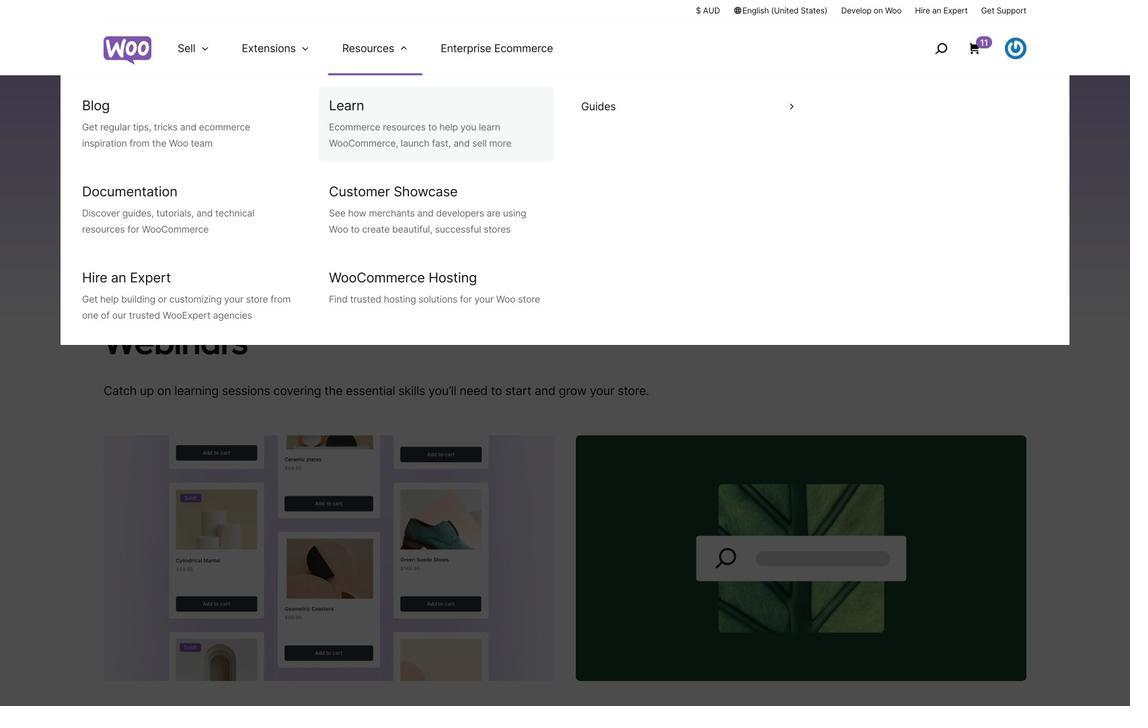 Task type: describe. For each thing, give the bounding box(es) containing it.
service navigation menu element
[[907, 27, 1027, 70]]

open account menu image
[[1006, 38, 1027, 59]]



Task type: locate. For each thing, give the bounding box(es) containing it.
search image
[[931, 38, 952, 59]]



Task type: vqa. For each thing, say whether or not it's contained in the screenshot.
Gravatar image
no



